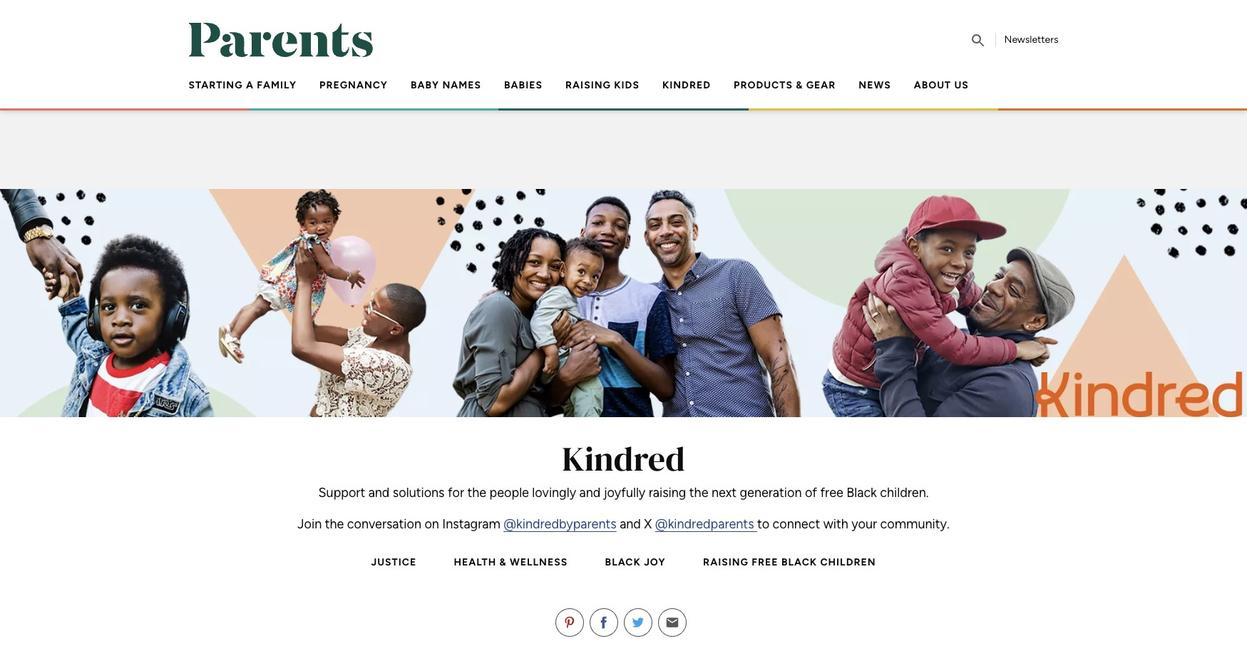 Task type: locate. For each thing, give the bounding box(es) containing it.
1 vertical spatial kindred
[[562, 435, 685, 482]]

& left gear
[[796, 79, 803, 91]]

0 horizontal spatial raising
[[566, 79, 611, 91]]

starting a family
[[189, 79, 297, 91]]

black right "free" at the bottom of the page
[[782, 556, 817, 568]]

free
[[820, 485, 844, 501]]

raising inside header "navigation"
[[566, 79, 611, 91]]

black right free
[[847, 485, 877, 501]]

and left joyfully
[[579, 485, 601, 501]]

babies link
[[504, 79, 543, 91]]

0 vertical spatial raising
[[566, 79, 611, 91]]

free
[[752, 556, 779, 568]]

1 vertical spatial &
[[500, 556, 507, 568]]

black left joy
[[605, 556, 641, 568]]

support
[[318, 485, 365, 501]]

kindred right kids
[[662, 79, 711, 91]]

newsletters button
[[1005, 34, 1059, 46]]

raising free black children link
[[703, 556, 876, 568]]

0 horizontal spatial &
[[500, 556, 507, 568]]

the left next
[[690, 485, 709, 501]]

0 horizontal spatial and
[[368, 485, 390, 501]]

& for products
[[796, 79, 803, 91]]

banner containing newsletters
[[0, 0, 1247, 111]]

& inside header "navigation"
[[796, 79, 803, 91]]

pregnancy link
[[319, 79, 388, 91]]

starting a family link
[[189, 79, 297, 91]]

connect
[[773, 516, 820, 532]]

search image
[[970, 32, 987, 49]]

raising left kids
[[566, 79, 611, 91]]

1 vertical spatial raising
[[703, 556, 749, 568]]

on
[[425, 516, 439, 532]]

header navigation
[[177, 74, 1059, 106]]

the
[[467, 485, 487, 501], [690, 485, 709, 501], [325, 516, 344, 532]]

wellness
[[510, 556, 568, 568]]

justice link
[[371, 556, 417, 568]]

black
[[847, 485, 877, 501], [605, 556, 641, 568], [782, 556, 817, 568]]

0 horizontal spatial the
[[325, 516, 344, 532]]

support and solutions for the people lovingly and joyfully raising the next generation of free black children.
[[318, 485, 929, 501]]

about us link
[[914, 79, 969, 91]]

1 horizontal spatial the
[[467, 485, 487, 501]]

kindred
[[662, 79, 711, 91], [562, 435, 685, 482]]

raising for raising kids
[[566, 79, 611, 91]]

join
[[298, 516, 322, 532]]

kindred up support and solutions for the people lovingly and joyfully raising the next generation of free black children.
[[562, 435, 685, 482]]

gear
[[806, 79, 836, 91]]

0 vertical spatial &
[[796, 79, 803, 91]]

raising left "free" at the bottom of the page
[[703, 556, 749, 568]]

& right the health on the bottom left of the page
[[500, 556, 507, 568]]

and left 'x'
[[620, 516, 641, 532]]

kindred link
[[662, 79, 711, 91]]

the right 'for'
[[467, 485, 487, 501]]

babies
[[504, 79, 543, 91]]

solutions
[[393, 485, 445, 501]]

0 vertical spatial kindred
[[662, 79, 711, 91]]

joy
[[644, 556, 666, 568]]

baby names
[[411, 79, 481, 91]]

banner
[[0, 0, 1247, 111]]

the right join
[[325, 516, 344, 532]]

kindred by parents official banner image
[[0, 189, 1247, 417]]

for
[[448, 485, 464, 501]]

&
[[796, 79, 803, 91], [500, 556, 507, 568]]

and
[[368, 485, 390, 501], [579, 485, 601, 501], [620, 516, 641, 532]]

black joy link
[[605, 556, 666, 568]]

baby
[[411, 79, 439, 91]]

and up conversation
[[368, 485, 390, 501]]

& for health
[[500, 556, 507, 568]]

raising
[[566, 79, 611, 91], [703, 556, 749, 568]]

1 horizontal spatial raising
[[703, 556, 749, 568]]

joyfully
[[604, 485, 646, 501]]

1 horizontal spatial &
[[796, 79, 803, 91]]



Task type: describe. For each thing, give the bounding box(es) containing it.
pregnancy
[[319, 79, 388, 91]]

2 horizontal spatial the
[[690, 485, 709, 501]]

generation
[[740, 485, 802, 501]]

@kindredparents link
[[655, 516, 757, 532]]

people
[[490, 485, 529, 501]]

community.
[[880, 516, 950, 532]]

about us
[[914, 79, 969, 91]]

products & gear link
[[734, 79, 836, 91]]

conversation
[[347, 516, 421, 532]]

names
[[443, 79, 481, 91]]

health & wellness link
[[454, 556, 568, 568]]

children
[[820, 556, 876, 568]]

with
[[823, 516, 849, 532]]

your
[[852, 516, 877, 532]]

a
[[246, 79, 254, 91]]

health & wellness
[[454, 556, 568, 568]]

newsletters
[[1005, 34, 1059, 46]]

baby names link
[[411, 79, 481, 91]]

raising free black children
[[703, 556, 876, 568]]

raising
[[649, 485, 686, 501]]

1 horizontal spatial black
[[782, 556, 817, 568]]

justice
[[371, 556, 417, 568]]

@kindredbyparents
[[504, 516, 617, 532]]

x
[[644, 516, 652, 532]]

us
[[955, 79, 969, 91]]

@kindredparents
[[655, 516, 754, 532]]

news link
[[859, 79, 891, 91]]

visit parents' homepage image
[[189, 23, 373, 57]]

kids
[[614, 79, 640, 91]]

kindred inside header "navigation"
[[662, 79, 711, 91]]

join the conversation on instagram @kindredbyparents and x @kindredparents to connect with your community.
[[298, 516, 950, 532]]

children.
[[880, 485, 929, 501]]

products & gear
[[734, 79, 836, 91]]

black joy
[[605, 556, 666, 568]]

to
[[757, 516, 770, 532]]

of
[[805, 485, 817, 501]]

news
[[859, 79, 891, 91]]

health
[[454, 556, 497, 568]]

lovingly
[[532, 485, 576, 501]]

0 horizontal spatial black
[[605, 556, 641, 568]]

starting
[[189, 79, 243, 91]]

2 horizontal spatial black
[[847, 485, 877, 501]]

raising kids link
[[566, 79, 640, 91]]

products
[[734, 79, 793, 91]]

2 horizontal spatial and
[[620, 516, 641, 532]]

instagram
[[442, 516, 500, 532]]

raising kids
[[566, 79, 640, 91]]

@kindredbyparents link
[[504, 516, 617, 532]]

family
[[257, 79, 297, 91]]

next
[[712, 485, 737, 501]]

1 horizontal spatial and
[[579, 485, 601, 501]]

raising for raising free black children
[[703, 556, 749, 568]]

about
[[914, 79, 951, 91]]



Task type: vqa. For each thing, say whether or not it's contained in the screenshot.
How within How Much Sleep Your Child Needs By Age
no



